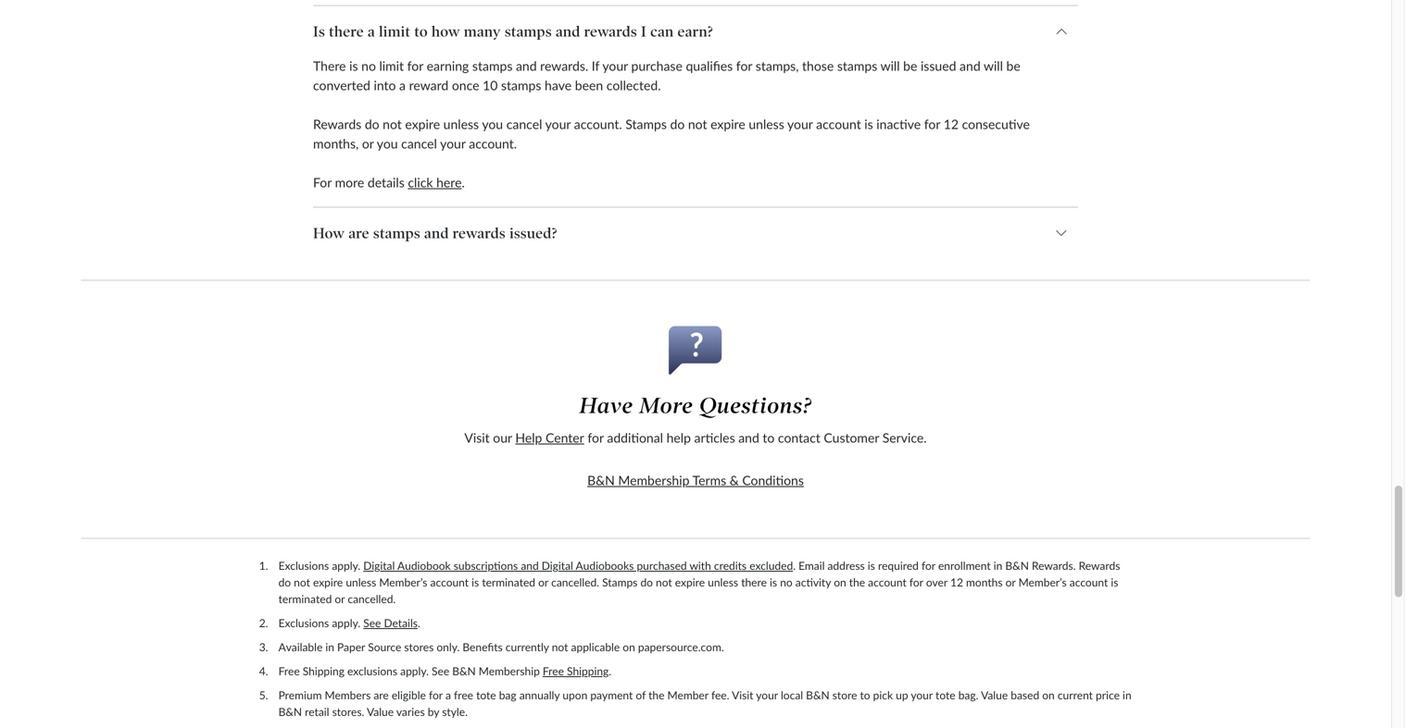 Task type: locate. For each thing, give the bounding box(es) containing it.
rewards up months,
[[313, 116, 361, 132]]

cancel up your account.
[[506, 116, 542, 132]]

annually
[[519, 689, 560, 703]]

stamps right those
[[837, 58, 877, 74]]

to left how
[[414, 23, 428, 41]]

earning
[[427, 58, 469, 74]]

will left issued
[[880, 58, 900, 74]]

1 horizontal spatial in
[[994, 560, 1002, 573]]

b&n left rewards. at the bottom
[[1005, 560, 1029, 573]]

0 vertical spatial terminated
[[482, 576, 535, 590]]

0 vertical spatial there
[[329, 23, 364, 41]]

limit left how
[[379, 23, 411, 41]]

cancelled. down digital audiobook subscriptions and digital audiobooks purchased with credits excluded link
[[551, 576, 599, 590]]

converted
[[313, 78, 370, 93]]

stamps right account.
[[625, 116, 667, 132]]

1 horizontal spatial membership
[[618, 473, 689, 489]]

shipping down applicable
[[567, 665, 609, 679]]

0 vertical spatial 12
[[944, 116, 959, 132]]

a right is
[[368, 23, 375, 41]]

2 be from the left
[[1006, 58, 1020, 74]]

2 horizontal spatial in
[[1123, 689, 1131, 703]]

no inside there is no limit for earning stamps and rewards. if your purchase qualifies for stamps, those stamps will be issued and will be converted into a reward once 10 stamps have been collected.
[[361, 58, 376, 74]]

1 horizontal spatial to
[[763, 430, 775, 446]]

account
[[816, 116, 861, 132], [430, 576, 469, 590], [868, 576, 907, 590], [1070, 576, 1108, 590]]

are inside premium members are eligible for a free tote bag annually upon payment of the member fee. visit your local b&n store to pick up your tote bag. value based on current price in b&n retail stores. value varies by style.
[[374, 689, 389, 703]]

the down 'address'
[[849, 576, 865, 590]]

on right based
[[1042, 689, 1055, 703]]

a inside premium members are eligible for a free tote bag annually upon payment of the member fee. visit your local b&n store to pick up your tote bag. value based on current price in b&n retail stores. value varies by style.
[[445, 689, 451, 703]]

1 horizontal spatial value
[[981, 689, 1008, 703]]

on right applicable
[[623, 641, 635, 655]]

membership
[[618, 473, 689, 489], [479, 665, 540, 679]]

cancel
[[506, 116, 542, 132], [401, 136, 437, 152]]

tote left bag.
[[936, 689, 956, 703]]

how
[[313, 225, 345, 242]]

visit right fee.
[[732, 689, 753, 703]]

0 vertical spatial the
[[849, 576, 865, 590]]

audiobooks
[[576, 560, 634, 573]]

2 vertical spatial a
[[445, 689, 451, 703]]

help
[[515, 430, 542, 446]]

or
[[362, 136, 374, 152], [538, 576, 548, 590], [1005, 576, 1016, 590], [335, 593, 345, 606]]

0 horizontal spatial are
[[349, 225, 369, 242]]

your right if on the top
[[602, 58, 628, 74]]

or up exclusions apply. see details . at the left bottom of page
[[335, 593, 345, 606]]

not
[[383, 116, 402, 132], [688, 116, 707, 132], [294, 576, 310, 590], [656, 576, 672, 590], [552, 641, 568, 655]]

in up months
[[994, 560, 1002, 573]]

1 horizontal spatial no
[[780, 576, 793, 590]]

you
[[482, 116, 503, 132], [377, 136, 398, 152]]

a inside dropdown button
[[368, 23, 375, 41]]

2 free from the left
[[543, 665, 564, 679]]

. inside ". email address is required for enrollment in b&n rewards. rewards do not expire unless member's account is terminated or cancelled. stamps do not expire unless there is no activity on the account for over 12 months or member's account is terminated or cancelled."
[[793, 560, 796, 573]]

customer service.
[[824, 430, 927, 446]]

stamps down 'for more details click here .'
[[373, 225, 420, 242]]

0 vertical spatial limit
[[379, 23, 411, 41]]

style.
[[442, 706, 468, 719]]

be up consecutive
[[1006, 58, 1020, 74]]

1 horizontal spatial shipping
[[567, 665, 609, 679]]

there right is
[[329, 23, 364, 41]]

for up reward
[[407, 58, 423, 74]]

0 vertical spatial exclusions
[[278, 560, 329, 573]]

1 vertical spatial value
[[367, 706, 394, 719]]

have more questions?
[[579, 393, 812, 420]]

0 vertical spatial you
[[482, 116, 503, 132]]

0 vertical spatial stamps
[[625, 116, 667, 132]]

0 horizontal spatial there
[[329, 23, 364, 41]]

0 horizontal spatial will
[[880, 58, 900, 74]]

the inside premium members are eligible for a free tote bag annually upon payment of the member fee. visit your local b&n store to pick up your tote bag. value based on current price in b&n retail stores. value varies by style.
[[648, 689, 665, 703]]

issued
[[921, 58, 956, 74]]

visit
[[464, 430, 490, 446], [732, 689, 753, 703]]

&
[[730, 473, 739, 489]]

1 vertical spatial on
[[623, 641, 635, 655]]

and
[[556, 23, 580, 41], [516, 58, 537, 74], [960, 58, 981, 74], [424, 225, 449, 242], [738, 430, 759, 446], [521, 560, 539, 573]]

expire down reward
[[405, 116, 440, 132]]

have
[[545, 78, 572, 93]]

0 horizontal spatial to
[[414, 23, 428, 41]]

stores
[[404, 641, 434, 655]]

0 vertical spatial value
[[981, 689, 1008, 703]]

you up your account.
[[482, 116, 503, 132]]

on inside ". email address is required for enrollment in b&n rewards. rewards do not expire unless member's account is terminated or cancelled. stamps do not expire unless there is no activity on the account for over 12 months or member's account is terminated or cancelled."
[[834, 576, 846, 590]]

expire
[[405, 116, 440, 132], [710, 116, 745, 132], [313, 576, 343, 590], [675, 576, 705, 590]]

0 horizontal spatial terminated
[[278, 593, 332, 606]]

2 vertical spatial apply.
[[400, 665, 429, 679]]

applicable
[[571, 641, 620, 655]]

1 horizontal spatial cancel
[[506, 116, 542, 132]]

shipping down 'available'
[[303, 665, 345, 679]]

0 vertical spatial to
[[414, 23, 428, 41]]

1 horizontal spatial cancelled.
[[551, 576, 599, 590]]

1 horizontal spatial see
[[432, 665, 449, 679]]

will right issued
[[984, 58, 1003, 74]]

digital left audiobooks
[[542, 560, 573, 573]]

in right price
[[1123, 689, 1131, 703]]

here
[[436, 175, 462, 191]]

i
[[641, 23, 646, 41]]

stamps down audiobooks
[[602, 576, 638, 590]]

account inside rewards do not expire unless you cancel your account. stamps do not expire unless your account is inactive for 12 consecutive months, or you cancel your account.
[[816, 116, 861, 132]]

1 vertical spatial a
[[399, 78, 406, 93]]

0 vertical spatial are
[[349, 225, 369, 242]]

rewards
[[584, 23, 637, 41]]

2 horizontal spatial a
[[445, 689, 451, 703]]

0 horizontal spatial be
[[903, 58, 917, 74]]

exclusions for exclusions apply. see details .
[[278, 617, 329, 631]]

exclusions up exclusions apply. see details . at the left bottom of page
[[278, 560, 329, 573]]

1 horizontal spatial visit
[[732, 689, 753, 703]]

tote left bag
[[476, 689, 496, 703]]

1 vertical spatial no
[[780, 576, 793, 590]]

1 shipping from the left
[[303, 665, 345, 679]]

limit for a
[[379, 23, 411, 41]]

for right center
[[588, 430, 604, 446]]

0 vertical spatial membership
[[618, 473, 689, 489]]

email
[[798, 560, 825, 573]]

1 vertical spatial limit
[[379, 58, 404, 74]]

1 horizontal spatial a
[[399, 78, 406, 93]]

limit up "into" on the left top of page
[[379, 58, 404, 74]]

stamps
[[505, 23, 552, 41], [472, 58, 513, 74], [837, 58, 877, 74], [501, 78, 541, 93], [373, 225, 420, 242]]

2 member's from the left
[[1018, 576, 1067, 590]]

0 vertical spatial rewards
[[313, 116, 361, 132]]

is
[[349, 58, 358, 74], [864, 116, 873, 132], [868, 560, 875, 573], [472, 576, 479, 590], [770, 576, 777, 590], [1111, 576, 1118, 590]]

limit inside dropdown button
[[379, 23, 411, 41]]

expire down with
[[675, 576, 705, 590]]

will
[[880, 58, 900, 74], [984, 58, 1003, 74]]

1 horizontal spatial rewards
[[1079, 560, 1120, 573]]

your inside there is no limit for earning stamps and rewards. if your purchase qualifies for stamps, those stamps will be issued and will be converted into a reward once 10 stamps have been collected.
[[602, 58, 628, 74]]

unless
[[443, 116, 479, 132], [749, 116, 784, 132], [346, 576, 376, 590], [708, 576, 738, 590]]

12
[[944, 116, 959, 132], [950, 576, 963, 590]]

your
[[602, 58, 628, 74], [545, 116, 571, 132], [787, 116, 813, 132], [756, 689, 778, 703], [911, 689, 933, 703]]

member's down audiobook
[[379, 576, 427, 590]]

be
[[903, 58, 917, 74], [1006, 58, 1020, 74]]

0 horizontal spatial rewards
[[313, 116, 361, 132]]

2 will from the left
[[984, 58, 1003, 74]]

1 vertical spatial there
[[741, 576, 767, 590]]

. down your account.
[[462, 175, 465, 191]]

and up rewards.
[[556, 23, 580, 41]]

1 horizontal spatial terminated
[[482, 576, 535, 590]]

1 vertical spatial see
[[432, 665, 449, 679]]

1 vertical spatial stamps
[[602, 576, 638, 590]]

2 limit from the top
[[379, 58, 404, 74]]

12 inside ". email address is required for enrollment in b&n rewards. rewards do not expire unless member's account is terminated or cancelled. stamps do not expire unless there is no activity on the account for over 12 months or member's account is terminated or cancelled."
[[950, 576, 963, 590]]

1 vertical spatial terminated
[[278, 593, 332, 606]]

to left pick
[[860, 689, 870, 703]]

no up "into" on the left top of page
[[361, 58, 376, 74]]

2 exclusions from the top
[[278, 617, 329, 631]]

limit
[[379, 23, 411, 41], [379, 58, 404, 74]]

exclusions
[[347, 665, 397, 679]]

12 inside rewards do not expire unless you cancel your account. stamps do not expire unless your account is inactive for 12 consecutive months, or you cancel your account.
[[944, 116, 959, 132]]

0 vertical spatial cancel
[[506, 116, 542, 132]]

unless up exclusions apply. see details . at the left bottom of page
[[346, 576, 376, 590]]

1 horizontal spatial are
[[374, 689, 389, 703]]

1 horizontal spatial there
[[741, 576, 767, 590]]

0 vertical spatial in
[[994, 560, 1002, 573]]

cancelled.
[[551, 576, 599, 590], [348, 593, 396, 606]]

0 horizontal spatial a
[[368, 23, 375, 41]]

member's down rewards. at the bottom
[[1018, 576, 1067, 590]]

1 horizontal spatial on
[[834, 576, 846, 590]]

only.
[[437, 641, 460, 655]]

12 down enrollment
[[950, 576, 963, 590]]

0 horizontal spatial no
[[361, 58, 376, 74]]

for up by
[[429, 689, 443, 703]]

1 vertical spatial exclusions
[[278, 617, 329, 631]]

visit our help center for additional help articles and to contact customer service.
[[464, 430, 927, 446]]

limit for no
[[379, 58, 404, 74]]

see
[[363, 617, 381, 631], [432, 665, 449, 679]]

are down exclusions
[[374, 689, 389, 703]]

a left free
[[445, 689, 451, 703]]

and down questions?
[[738, 430, 759, 446]]

1 vertical spatial to
[[763, 430, 775, 446]]

0 vertical spatial cancelled.
[[551, 576, 599, 590]]

0 horizontal spatial see
[[363, 617, 381, 631]]

0 horizontal spatial digital
[[363, 560, 395, 573]]

.
[[462, 175, 465, 191], [793, 560, 796, 573], [418, 617, 420, 631], [609, 665, 611, 679]]

terminated
[[482, 576, 535, 590], [278, 593, 332, 606]]

shipping
[[303, 665, 345, 679], [567, 665, 609, 679]]

for
[[407, 58, 423, 74], [736, 58, 752, 74], [924, 116, 940, 132], [588, 430, 604, 446], [922, 560, 935, 573], [909, 576, 923, 590], [429, 689, 443, 703]]

not down there is no limit for earning stamps and rewards. if your purchase qualifies for stamps, those stamps will be issued and will be converted into a reward once 10 stamps have been collected.
[[688, 116, 707, 132]]

rewards issued?
[[453, 225, 557, 242]]

cancel up click
[[401, 136, 437, 152]]

over
[[926, 576, 947, 590]]

1 vertical spatial the
[[648, 689, 665, 703]]

0 horizontal spatial membership
[[479, 665, 540, 679]]

1 horizontal spatial tote
[[936, 689, 956, 703]]

additional
[[607, 430, 663, 446]]

price
[[1096, 689, 1120, 703]]

cancelled. up see details link
[[348, 593, 396, 606]]

there is no limit for earning stamps and rewards. if your purchase qualifies for stamps, those stamps will be issued and will be converted into a reward once 10 stamps have been collected.
[[313, 58, 1020, 93]]

1 horizontal spatial the
[[849, 576, 865, 590]]

10
[[483, 78, 498, 93]]

your left local
[[756, 689, 778, 703]]

2 vertical spatial to
[[860, 689, 870, 703]]

0 vertical spatial see
[[363, 617, 381, 631]]

a right "into" on the left top of page
[[399, 78, 406, 93]]

1 vertical spatial are
[[374, 689, 389, 703]]

2 horizontal spatial to
[[860, 689, 870, 703]]

1 horizontal spatial free
[[543, 665, 564, 679]]

expire down qualifies at the top
[[710, 116, 745, 132]]

apply. down "stores"
[[400, 665, 429, 679]]

apply. for see
[[332, 617, 360, 631]]

terminated down subscriptions
[[482, 576, 535, 590]]

1 vertical spatial visit
[[732, 689, 753, 703]]

rewards inside ". email address is required for enrollment in b&n rewards. rewards do not expire unless member's account is terminated or cancelled. stamps do not expire unless there is no activity on the account for over 12 months or member's account is terminated or cancelled."
[[1079, 560, 1120, 573]]

0 horizontal spatial cancel
[[401, 136, 437, 152]]

do up 'available'
[[278, 576, 291, 590]]

1 vertical spatial rewards
[[1079, 560, 1120, 573]]

subscriptions
[[454, 560, 518, 573]]

exclusions
[[278, 560, 329, 573], [278, 617, 329, 631]]

apply. up the paper
[[332, 617, 360, 631]]

exclusions up 'available'
[[278, 617, 329, 631]]

questions?
[[699, 393, 812, 420]]

0 vertical spatial apply.
[[332, 560, 360, 573]]

0 horizontal spatial in
[[325, 641, 334, 655]]

for right inactive
[[924, 116, 940, 132]]

1 limit from the top
[[379, 23, 411, 41]]

0 horizontal spatial member's
[[379, 576, 427, 590]]

on down 'address'
[[834, 576, 846, 590]]

1 vertical spatial apply.
[[332, 617, 360, 631]]

the inside ". email address is required for enrollment in b&n rewards. rewards do not expire unless member's account is terminated or cancelled. stamps do not expire unless there is no activity on the account for over 12 months or member's account is terminated or cancelled."
[[849, 576, 865, 590]]

2 vertical spatial on
[[1042, 689, 1055, 703]]

limit inside there is no limit for earning stamps and rewards. if your purchase qualifies for stamps, those stamps will be issued and will be converted into a reward once 10 stamps have been collected.
[[379, 58, 404, 74]]

free up "annually"
[[543, 665, 564, 679]]

rewards inside rewards do not expire unless you cancel your account. stamps do not expire unless your account is inactive for 12 consecutive months, or you cancel your account.
[[313, 116, 361, 132]]

0 horizontal spatial shipping
[[303, 665, 345, 679]]

paper
[[337, 641, 365, 655]]

premium members are eligible for a free tote bag annually upon payment of the member fee. visit your local b&n store to pick up your tote bag. value based on current price in b&n retail stores. value varies by style.
[[278, 689, 1131, 719]]

rewards right rewards. at the bottom
[[1079, 560, 1120, 573]]

0 horizontal spatial free
[[278, 665, 300, 679]]

0 vertical spatial visit
[[464, 430, 490, 446]]

in left the paper
[[325, 641, 334, 655]]

b&n membership terms & conditions link
[[587, 473, 804, 489]]

or right months,
[[362, 136, 374, 152]]

in inside premium members are eligible for a free tote bag annually upon payment of the member fee. visit your local b&n store to pick up your tote bag. value based on current price in b&n retail stores. value varies by style.
[[1123, 689, 1131, 703]]

more
[[639, 393, 693, 420]]

1 horizontal spatial will
[[984, 58, 1003, 74]]

unless down the stamps,
[[749, 116, 784, 132]]

membership up bag
[[479, 665, 540, 679]]

1 horizontal spatial digital
[[542, 560, 573, 573]]

0 vertical spatial no
[[361, 58, 376, 74]]

0 horizontal spatial you
[[377, 136, 398, 152]]

0 vertical spatial a
[[368, 23, 375, 41]]

there down excluded
[[741, 576, 767, 590]]

do down "purchased" on the left bottom of the page
[[640, 576, 653, 590]]

. up payment
[[609, 665, 611, 679]]

and right issued
[[960, 58, 981, 74]]

value left the 'varies'
[[367, 706, 394, 719]]

1 vertical spatial cancelled.
[[348, 593, 396, 606]]

free
[[278, 665, 300, 679], [543, 665, 564, 679]]

0 horizontal spatial tote
[[476, 689, 496, 703]]

1 horizontal spatial be
[[1006, 58, 1020, 74]]

2 vertical spatial in
[[1123, 689, 1131, 703]]

articles
[[694, 430, 735, 446]]

store
[[832, 689, 857, 703]]

2 horizontal spatial on
[[1042, 689, 1055, 703]]

you up details
[[377, 136, 398, 152]]

digital left audiobook
[[363, 560, 395, 573]]

account left inactive
[[816, 116, 861, 132]]

rewards.
[[1032, 560, 1076, 573]]

tote
[[476, 689, 496, 703], [936, 689, 956, 703]]

see down only.
[[432, 665, 449, 679]]

rewards
[[313, 116, 361, 132], [1079, 560, 1120, 573]]

1 exclusions from the top
[[278, 560, 329, 573]]

0 vertical spatial on
[[834, 576, 846, 590]]

free shipping exclusions apply. see b&n membership free shipping .
[[278, 665, 611, 679]]

1 horizontal spatial member's
[[1018, 576, 1067, 590]]

on
[[834, 576, 846, 590], [623, 641, 635, 655], [1042, 689, 1055, 703]]

do
[[365, 116, 379, 132], [670, 116, 685, 132], [278, 576, 291, 590], [640, 576, 653, 590]]

0 horizontal spatial the
[[648, 689, 665, 703]]

have
[[579, 393, 633, 420]]

1 vertical spatial you
[[377, 136, 398, 152]]

no down excluded
[[780, 576, 793, 590]]

reward
[[409, 78, 449, 93]]



Task type: describe. For each thing, give the bounding box(es) containing it.
apply. for digital
[[332, 560, 360, 573]]

b&n down additional
[[587, 473, 615, 489]]

many
[[464, 23, 501, 41]]

is inside there is no limit for earning stamps and rewards. if your purchase qualifies for stamps, those stamps will be issued and will be converted into a reward once 10 stamps have been collected.
[[349, 58, 358, 74]]

of
[[636, 689, 646, 703]]

audiobook
[[397, 560, 451, 573]]

1 be from the left
[[903, 58, 917, 74]]

rewards do not expire unless you cancel your account. stamps do not expire unless your account is inactive for 12 consecutive months, or you cancel your account.
[[313, 116, 1030, 152]]

exclusions for exclusions apply. digital audiobook subscriptions and digital audiobooks purchased with credits excluded
[[278, 560, 329, 573]]

free
[[454, 689, 473, 703]]

available in paper source stores only. benefits currently not applicable on papersource.com.
[[278, 641, 724, 655]]

on inside premium members are eligible for a free tote bag annually upon payment of the member fee. visit your local b&n store to pick up your tote bag. value based on current price in b&n retail stores. value varies by style.
[[1042, 689, 1055, 703]]

for inside premium members are eligible for a free tote bag annually upon payment of the member fee. visit your local b&n store to pick up your tote bag. value based on current price in b&n retail stores. value varies by style.
[[429, 689, 443, 703]]

pick
[[873, 689, 893, 703]]

help center link
[[515, 430, 584, 446]]

stamps,
[[756, 58, 799, 74]]

digital audiobook subscriptions and digital audiobooks purchased with credits excluded link
[[363, 560, 793, 573]]

source
[[368, 641, 401, 655]]

and down 'is there a limit to how many stamps and rewards i can earn?'
[[516, 58, 537, 74]]

members
[[325, 689, 371, 703]]

for left the stamps,
[[736, 58, 752, 74]]

click here link
[[408, 175, 462, 191]]

details
[[384, 617, 418, 631]]

inactive
[[876, 116, 921, 132]]

b&n down premium
[[278, 706, 302, 719]]

currently
[[506, 641, 549, 655]]

can earn?
[[650, 23, 713, 41]]

if
[[592, 58, 599, 74]]

there inside ". email address is required for enrollment in b&n rewards. rewards do not expire unless member's account is terminated or cancelled. stamps do not expire unless there is no activity on the account for over 12 months or member's account is terminated or cancelled."
[[741, 576, 767, 590]]

to inside dropdown button
[[414, 23, 428, 41]]

stamps right 10
[[501, 78, 541, 93]]

fee.
[[711, 689, 729, 703]]

? image
[[666, 325, 725, 377]]

up
[[896, 689, 908, 703]]

1 vertical spatial in
[[325, 641, 334, 655]]

enrollment
[[938, 560, 991, 573]]

center
[[546, 430, 584, 446]]

2 tote from the left
[[936, 689, 956, 703]]

purchased
[[637, 560, 687, 573]]

bag
[[499, 689, 516, 703]]

or inside rewards do not expire unless you cancel your account. stamps do not expire unless your account is inactive for 12 consecutive months, or you cancel your account.
[[362, 136, 374, 152]]

papersource.com.
[[638, 641, 724, 655]]

visit inside premium members are eligible for a free tote bag annually upon payment of the member fee. visit your local b&n store to pick up your tote bag. value based on current price in b&n retail stores. value varies by style.
[[732, 689, 753, 703]]

account down audiobook
[[430, 576, 469, 590]]

unless down credits
[[708, 576, 738, 590]]

terms
[[692, 473, 726, 489]]

account down 'required'
[[868, 576, 907, 590]]

is there a limit to how many stamps and rewards i can earn? button
[[313, 6, 1078, 57]]

2 digital from the left
[[542, 560, 573, 573]]

your account.
[[440, 136, 517, 152]]

purchase
[[631, 58, 682, 74]]

not down "into" on the left top of page
[[383, 116, 402, 132]]

there
[[313, 58, 346, 74]]

or right months
[[1005, 576, 1016, 590]]

in inside ". email address is required for enrollment in b&n rewards. rewards do not expire unless member's account is terminated or cancelled. stamps do not expire unless there is no activity on the account for over 12 months or member's account is terminated or cancelled."
[[994, 560, 1002, 573]]

see details link
[[363, 617, 418, 631]]

not up exclusions apply. see details . at the left bottom of page
[[294, 576, 310, 590]]

1 horizontal spatial you
[[482, 116, 503, 132]]

not up free shipping link
[[552, 641, 568, 655]]

b&n right local
[[806, 689, 830, 703]]

a inside there is no limit for earning stamps and rewards. if your purchase qualifies for stamps, those stamps will be issued and will be converted into a reward once 10 stamps have been collected.
[[399, 78, 406, 93]]

1 vertical spatial membership
[[479, 665, 540, 679]]

stamps inside rewards do not expire unless you cancel your account. stamps do not expire unless your account is inactive for 12 consecutive months, or you cancel your account.
[[625, 116, 667, 132]]

your down have
[[545, 116, 571, 132]]

or down "exclusions apply. digital audiobook subscriptions and digital audiobooks purchased with credits excluded"
[[538, 576, 548, 590]]

exclusions apply. see details .
[[278, 617, 420, 631]]

is there a limit to how many stamps and rewards i can earn?
[[313, 23, 713, 41]]

b&n up free
[[452, 665, 476, 679]]

consecutive
[[962, 116, 1030, 132]]

more
[[335, 175, 364, 191]]

our
[[493, 430, 512, 446]]

required
[[878, 560, 919, 573]]

for left over
[[909, 576, 923, 590]]

. email address is required for enrollment in b&n rewards. rewards do not expire unless member's account is terminated or cancelled. stamps do not expire unless there is no activity on the account for over 12 months or member's account is terminated or cancelled.
[[278, 560, 1120, 606]]

your down those
[[787, 116, 813, 132]]

months
[[966, 576, 1003, 590]]

benefits
[[463, 641, 503, 655]]

months,
[[313, 136, 359, 152]]

1 free from the left
[[278, 665, 300, 679]]

stamps up 10
[[472, 58, 513, 74]]

are inside dropdown button
[[349, 225, 369, 242]]

conditions
[[742, 473, 804, 489]]

member
[[667, 689, 708, 703]]

click
[[408, 175, 433, 191]]

available
[[278, 641, 323, 655]]

current
[[1058, 689, 1093, 703]]

1 member's from the left
[[379, 576, 427, 590]]

is
[[313, 23, 325, 41]]

do down there is no limit for earning stamps and rewards. if your purchase qualifies for stamps, those stamps will be issued and will be converted into a reward once 10 stamps have been collected.
[[670, 116, 685, 132]]

1 digital from the left
[[363, 560, 395, 573]]

local
[[781, 689, 803, 703]]

b&n membership terms & conditions
[[587, 473, 804, 489]]

is inside rewards do not expire unless you cancel your account. stamps do not expire unless your account is inactive for 12 consecutive months, or you cancel your account.
[[864, 116, 873, 132]]

activity
[[795, 576, 831, 590]]

no inside ". email address is required for enrollment in b&n rewards. rewards do not expire unless member's account is terminated or cancelled. stamps do not expire unless there is no activity on the account for over 12 months or member's account is terminated or cancelled."
[[780, 576, 793, 590]]

0 horizontal spatial value
[[367, 706, 394, 719]]

to inside premium members are eligible for a free tote bag annually upon payment of the member fee. visit your local b&n store to pick up your tote bag. value based on current price in b&n retail stores. value varies by style.
[[860, 689, 870, 703]]

account.
[[574, 116, 622, 132]]

stamps inside ". email address is required for enrollment in b&n rewards. rewards do not expire unless member's account is terminated or cancelled. stamps do not expire unless there is no activity on the account for over 12 months or member's account is terminated or cancelled."
[[602, 576, 638, 590]]

based
[[1011, 689, 1039, 703]]

do down "into" on the left top of page
[[365, 116, 379, 132]]

premium
[[278, 689, 322, 703]]

not down "purchased" on the left bottom of the page
[[656, 576, 672, 590]]

expire up exclusions apply. see details . at the left bottom of page
[[313, 576, 343, 590]]

stores.
[[332, 706, 364, 719]]

for up over
[[922, 560, 935, 573]]

for inside rewards do not expire unless you cancel your account. stamps do not expire unless your account is inactive for 12 consecutive months, or you cancel your account.
[[924, 116, 940, 132]]

with
[[690, 560, 711, 573]]

by
[[428, 706, 439, 719]]

contact
[[778, 430, 820, 446]]

credits
[[714, 560, 747, 573]]

1 vertical spatial cancel
[[401, 136, 437, 152]]

once
[[452, 78, 479, 93]]

and down "click here" link
[[424, 225, 449, 242]]

for more details click here .
[[313, 175, 465, 191]]

for
[[313, 175, 332, 191]]

. up "stores"
[[418, 617, 420, 631]]

varies
[[396, 706, 425, 719]]

address
[[828, 560, 865, 573]]

account down rewards. at the bottom
[[1070, 576, 1108, 590]]

your right up
[[911, 689, 933, 703]]

bag.
[[958, 689, 978, 703]]

stamps right many
[[505, 23, 552, 41]]

retail
[[305, 706, 329, 719]]

there inside dropdown button
[[329, 23, 364, 41]]

1 will from the left
[[880, 58, 900, 74]]

0 horizontal spatial on
[[623, 641, 635, 655]]

2 shipping from the left
[[567, 665, 609, 679]]

b&n inside ". email address is required for enrollment in b&n rewards. rewards do not expire unless member's account is terminated or cancelled. stamps do not expire unless there is no activity on the account for over 12 months or member's account is terminated or cancelled."
[[1005, 560, 1029, 573]]

0 horizontal spatial cancelled.
[[348, 593, 396, 606]]

been collected.
[[575, 78, 661, 93]]

unless up your account.
[[443, 116, 479, 132]]

how
[[432, 23, 460, 41]]

how are stamps and rewards issued? button
[[313, 208, 1078, 259]]

those
[[802, 58, 834, 74]]

help
[[666, 430, 691, 446]]

qualifies
[[686, 58, 733, 74]]

details
[[368, 175, 405, 191]]

1 tote from the left
[[476, 689, 496, 703]]

and right subscriptions
[[521, 560, 539, 573]]

0 horizontal spatial visit
[[464, 430, 490, 446]]



Task type: vqa. For each thing, say whether or not it's contained in the screenshot.


